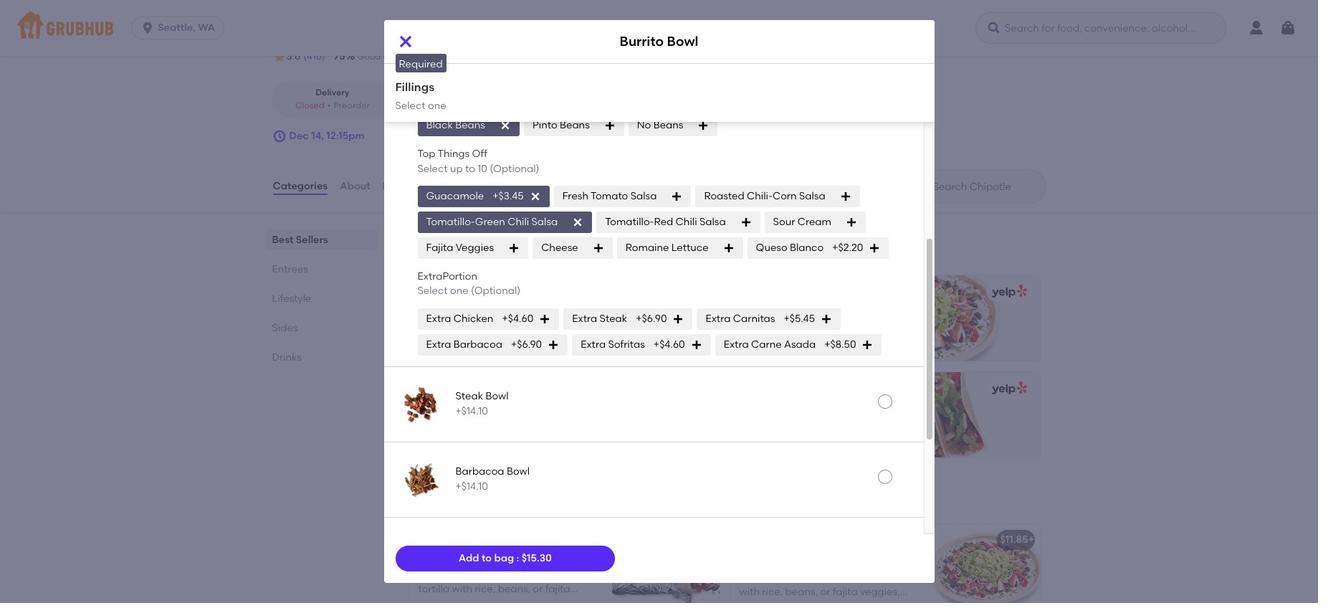 Task type: describe. For each thing, give the bounding box(es) containing it.
no for no rice
[[627, 49, 641, 61]]

svg image inside seattle, wa button
[[141, 21, 155, 35]]

required
[[399, 58, 443, 70]]

burrito image
[[612, 524, 720, 603]]

green
[[475, 216, 505, 228]]

extra for extra carnitas
[[706, 312, 731, 324]]

extra for extra sofritas
[[581, 338, 606, 350]]

fillings
[[395, 80, 435, 94]]

select for fillings
[[395, 99, 426, 112]]

3.6
[[286, 50, 301, 62]]

black
[[426, 119, 453, 131]]

top
[[418, 148, 436, 160]]

a
[[823, 571, 830, 584]]

burrito button
[[410, 524, 720, 603]]

&
[[451, 411, 459, 423]]

topped
[[761, 601, 797, 603]]

barbacoa bowl +$14.10
[[456, 466, 530, 492]]

sellers for best sellers most ordered on grubhub
[[444, 230, 494, 248]]

75
[[334, 50, 345, 62]]

extra for extra steak
[[572, 312, 597, 324]]

veggies,
[[860, 586, 900, 598]]

lifestyle
[[272, 293, 312, 305]]

extra carne asada
[[724, 338, 816, 350]]

grilled
[[844, 557, 875, 569]]

best sellers
[[272, 234, 328, 246]]

black beans
[[426, 119, 485, 131]]

$11.85 +
[[1001, 534, 1035, 546]]

+$14.10 for steak
[[456, 405, 488, 417]]

star icon image
[[272, 50, 286, 64]]

0 horizontal spatial with
[[740, 586, 760, 598]]

sour
[[773, 216, 795, 228]]

seattle, wa button
[[131, 16, 230, 39]]

beans for black beans
[[455, 119, 485, 131]]

lettuce
[[672, 242, 709, 254]]

seattle,
[[158, 22, 196, 34]]

fresh
[[563, 190, 589, 202]]

cream
[[798, 216, 832, 228]]

choice
[[763, 557, 796, 569]]

extra for extra barbacoa
[[426, 338, 451, 350]]

fajita
[[426, 242, 454, 254]]

best sellers most ordered on grubhub
[[407, 230, 532, 262]]

bowl for steak bowl +$14.10
[[486, 390, 509, 403]]

0 horizontal spatial or
[[821, 586, 831, 598]]

0 vertical spatial blanco
[[790, 242, 824, 254]]

steak bowl image
[[398, 381, 444, 427]]

meat
[[877, 557, 903, 569]]

seattle, wa
[[158, 22, 215, 34]]

on
[[474, 250, 486, 262]]

rice,
[[762, 586, 783, 598]]

reviews button
[[382, 161, 423, 212]]

your
[[740, 557, 761, 569]]

select inside top things off select up to 10 (optional)
[[418, 163, 448, 175]]

food
[[383, 52, 402, 62]]

option group containing delivery closed • preorder
[[272, 81, 518, 118]]

svg image inside 'dec 14, 12:15pm' button
[[272, 129, 286, 143]]

tomatillo- for green
[[426, 216, 475, 228]]

1 horizontal spatial steak
[[600, 312, 628, 324]]

best for best sellers
[[272, 234, 294, 246]]

white
[[426, 49, 455, 61]]

$15.30
[[522, 552, 552, 564]]

steak bowl +$14.10
[[456, 390, 509, 417]]

barbacoa inside barbacoa bowl +$14.10
[[456, 466, 505, 478]]

rice inside "rice select one"
[[418, 7, 439, 19]]

select for beans
[[418, 92, 448, 104]]

1 vertical spatial entrees
[[407, 491, 463, 509]]

rice select one
[[418, 7, 469, 33]]

burrito bowl
[[620, 33, 699, 50]]

roasted
[[704, 190, 745, 202]]

1 vertical spatial to
[[482, 552, 492, 564]]

romaine
[[626, 242, 669, 254]]

cheese
[[541, 242, 578, 254]]

roasted chili-corn salsa
[[704, 190, 826, 202]]

good
[[357, 52, 381, 62]]

(optional) inside top things off select up to 10 (optional)
[[490, 163, 540, 175]]

best for best sellers most ordered on grubhub
[[407, 230, 440, 248]]

chips & queso blanco
[[421, 411, 530, 423]]

chili-
[[747, 190, 773, 202]]

select for rice
[[418, 21, 448, 33]]

romaine lettuce
[[626, 242, 709, 254]]

salsa up red
[[631, 190, 657, 202]]

freshly
[[811, 557, 842, 569]]

one for rice
[[450, 21, 469, 33]]

delivery closed • preorder
[[295, 88, 370, 110]]

switch location button
[[367, 28, 443, 44]]

1 yelp image from the top
[[990, 285, 1028, 299]]

switch location
[[368, 29, 443, 41]]

served
[[778, 571, 810, 584]]

extraportion
[[418, 270, 478, 283]]

0 vertical spatial or
[[905, 557, 915, 569]]

main navigation navigation
[[0, 0, 1319, 56]]

steak inside steak bowl +$14.10
[[456, 390, 483, 403]]

closed
[[295, 100, 325, 110]]

beans for no beans
[[654, 119, 684, 131]]

preorder
[[334, 100, 370, 110]]

bowl
[[878, 571, 901, 584]]

salsa for tomatillo-green chili salsa
[[532, 216, 558, 228]]

off
[[472, 148, 487, 160]]

wa
[[198, 22, 215, 34]]

80
[[414, 50, 426, 62]]

+$3.45
[[493, 190, 524, 202]]

chicken
[[454, 312, 494, 324]]

one for fillings
[[428, 99, 446, 112]]

chips & queso blanco button
[[410, 276, 784, 458]]

chili for red
[[676, 216, 697, 228]]

guacamole
[[426, 190, 484, 202]]

+$8.50
[[825, 338, 856, 350]]

salsa for tomatillo-red chili salsa
[[700, 216, 726, 228]]

dec 14, 12:15pm
[[289, 130, 365, 142]]

bowl for burrito bowl $11.85 +
[[842, 314, 866, 326]]

beans select one
[[418, 77, 469, 104]]

1 vertical spatial +
[[1029, 534, 1035, 546]]

fillings select one
[[395, 80, 446, 112]]

sour cream
[[773, 216, 832, 228]]

fresh tomato salsa
[[563, 190, 657, 202]]

burrito for burrito bowl $11.85 +
[[806, 314, 839, 326]]

drinks
[[272, 351, 302, 364]]

(optional) inside extraportion select one (optional)
[[471, 285, 521, 297]]

burrito for burrito
[[418, 534, 452, 546]]

on time delivery
[[438, 52, 506, 62]]

tomato
[[591, 190, 628, 202]]

one for beans
[[450, 92, 469, 104]]



Task type: vqa. For each thing, say whether or not it's contained in the screenshot.
the left min
no



Task type: locate. For each thing, give the bounding box(es) containing it.
queso blanco
[[756, 242, 824, 254]]

of
[[799, 557, 808, 569]]

sofritas
[[740, 571, 775, 584]]

one up black beans
[[450, 92, 469, 104]]

beans
[[418, 77, 448, 90], [455, 119, 485, 131], [560, 119, 590, 131], [654, 119, 684, 131]]

extra left chicken at the left bottom of the page
[[426, 312, 451, 324]]

carnitas bowl image
[[398, 532, 444, 578]]

2 horizontal spatial burrito
[[806, 314, 839, 326]]

carnitas
[[733, 312, 775, 324]]

rice for white rice
[[457, 49, 478, 61]]

0 horizontal spatial sellers
[[296, 234, 328, 246]]

+$6.90 for extra barbacoa
[[511, 338, 542, 350]]

tomatillo- for red
[[605, 216, 654, 228]]

fajita
[[833, 586, 858, 598]]

carne
[[751, 338, 782, 350]]

0 vertical spatial to
[[465, 163, 475, 175]]

in
[[812, 571, 821, 584]]

entrees up carnitas bowl image on the bottom of the page
[[407, 491, 463, 509]]

2 +$14.10 from the top
[[456, 480, 488, 492]]

beans inside beans select one
[[418, 77, 448, 90]]

1 vertical spatial +$4.60
[[654, 338, 685, 350]]

on
[[438, 52, 451, 62]]

10
[[478, 163, 488, 175]]

dec 14, 12:15pm button
[[272, 123, 365, 149]]

asada
[[784, 338, 816, 350]]

0 vertical spatial steak
[[600, 312, 628, 324]]

tomatillo- up romaine
[[605, 216, 654, 228]]

yelp image
[[990, 285, 1028, 299], [990, 382, 1028, 395]]

best down categories button
[[272, 234, 294, 246]]

with up the and
[[740, 586, 760, 598]]

0 vertical spatial +$4.60
[[502, 312, 534, 324]]

0 vertical spatial $11.85
[[806, 331, 834, 343]]

salsa
[[631, 190, 657, 202], [799, 190, 826, 202], [532, 216, 558, 228], [700, 216, 726, 228]]

0 vertical spatial entrees
[[272, 263, 308, 275]]

1 horizontal spatial with
[[800, 601, 820, 603]]

1 vertical spatial blanco
[[496, 411, 530, 423]]

+$6.90 for extra steak
[[636, 312, 667, 324]]

sellers up on on the left top
[[444, 230, 494, 248]]

barbacoa down chicken at the left bottom of the page
[[454, 338, 503, 350]]

one inside extraportion select one (optional)
[[450, 285, 469, 297]]

$11.85 inside the burrito bowl $11.85 +
[[806, 331, 834, 343]]

salsa for roasted chili-corn salsa
[[799, 190, 826, 202]]

select down "extraportion"
[[418, 285, 448, 297]]

1 horizontal spatial chili
[[676, 216, 697, 228]]

blanco right &
[[496, 411, 530, 423]]

1 horizontal spatial blanco
[[790, 242, 824, 254]]

white rice
[[426, 49, 478, 61]]

0 vertical spatial burrito
[[620, 33, 664, 50]]

with down beans,
[[800, 601, 820, 603]]

1 vertical spatial burrito
[[806, 314, 839, 326]]

select inside beans select one
[[418, 92, 448, 104]]

about
[[340, 180, 370, 192]]

1 vertical spatial with
[[800, 601, 820, 603]]

0 horizontal spatial entrees
[[272, 263, 308, 275]]

barbacoa bowl image
[[398, 457, 444, 502]]

bowl inside steak bowl +$14.10
[[486, 390, 509, 403]]

rice up location
[[418, 7, 439, 19]]

1 chili from the left
[[508, 216, 529, 228]]

burrito
[[620, 33, 664, 50], [806, 314, 839, 326], [418, 534, 452, 546]]

bag
[[494, 552, 514, 564]]

to inside top things off select up to 10 (optional)
[[465, 163, 475, 175]]

1 vertical spatial barbacoa
[[456, 466, 505, 478]]

+$4.60 right chicken at the left bottom of the page
[[502, 312, 534, 324]]

sellers for best sellers
[[296, 234, 328, 246]]

1 horizontal spatial best
[[407, 230, 440, 248]]

+$6.90 right 'extra barbacoa'
[[511, 338, 542, 350]]

bowl up +$8.50 at the right bottom
[[842, 314, 866, 326]]

up
[[450, 163, 463, 175]]

2 horizontal spatial rice
[[643, 49, 664, 61]]

svg image
[[1280, 19, 1297, 37], [987, 21, 1002, 35], [397, 33, 414, 50], [678, 49, 690, 61], [500, 120, 511, 132], [604, 120, 616, 132], [530, 191, 541, 202], [740, 217, 752, 228], [723, 242, 735, 254], [539, 313, 551, 325], [673, 313, 684, 325], [821, 313, 833, 325], [548, 339, 559, 350]]

1 horizontal spatial +$6.90
[[636, 312, 667, 324]]

select
[[418, 21, 448, 33], [418, 92, 448, 104], [395, 99, 426, 112], [418, 163, 448, 175], [418, 285, 448, 297]]

0 horizontal spatial rice
[[418, 7, 439, 19]]

extra down 'extra chicken'
[[426, 338, 451, 350]]

select inside extraportion select one (optional)
[[418, 285, 448, 297]]

best up most
[[407, 230, 440, 248]]

things
[[438, 148, 470, 160]]

rice up no beans at the top of page
[[643, 49, 664, 61]]

sellers inside best sellers most ordered on grubhub
[[444, 230, 494, 248]]

one down "extraportion"
[[450, 285, 469, 297]]

select up white
[[418, 21, 448, 33]]

most
[[407, 250, 430, 262]]

grubhub
[[489, 250, 532, 262]]

one for extraportion
[[450, 285, 469, 297]]

select for extraportion
[[418, 285, 448, 297]]

0 horizontal spatial blanco
[[496, 411, 530, 423]]

2 yelp image from the top
[[990, 382, 1028, 395]]

chili
[[508, 216, 529, 228], [676, 216, 697, 228]]

select up black
[[418, 92, 448, 104]]

chili right red
[[676, 216, 697, 228]]

1 vertical spatial yelp image
[[990, 382, 1028, 395]]

categories
[[273, 180, 328, 192]]

ordered
[[433, 250, 472, 262]]

1 vertical spatial queso
[[462, 411, 493, 423]]

rice for no rice
[[643, 49, 664, 61]]

to left bag
[[482, 552, 492, 564]]

0 horizontal spatial steak
[[456, 390, 483, 403]]

option group
[[272, 81, 518, 118]]

(416)
[[304, 50, 325, 62]]

0.5
[[445, 100, 457, 110]]

0 vertical spatial barbacoa
[[454, 338, 503, 350]]

salsa up cheese
[[532, 216, 558, 228]]

0 horizontal spatial +$6.90
[[511, 338, 542, 350]]

+$14.10
[[456, 405, 488, 417], [456, 480, 488, 492]]

burrito inside burrito button
[[418, 534, 452, 546]]

bowl for barbacoa bowl +$14.10
[[507, 466, 530, 478]]

chili down +$3.45
[[508, 216, 529, 228]]

+$14.10 inside barbacoa bowl +$14.10
[[456, 480, 488, 492]]

top things off select up to 10 (optional)
[[418, 148, 540, 175]]

1 horizontal spatial tomatillo-
[[605, 216, 654, 228]]

pinto
[[533, 119, 558, 131]]

+ inside the burrito bowl $11.85 +
[[834, 331, 840, 343]]

sides
[[272, 322, 298, 334]]

extra chicken
[[426, 312, 494, 324]]

with
[[740, 586, 760, 598], [800, 601, 820, 603]]

one up white rice
[[450, 21, 469, 33]]

tomatillo-green chili salsa
[[426, 216, 558, 228]]

bowl inside barbacoa bowl +$14.10
[[507, 466, 530, 478]]

blanco inside "button"
[[496, 411, 530, 423]]

1 tomatillo- from the left
[[426, 216, 475, 228]]

dec
[[289, 130, 309, 142]]

1 vertical spatial or
[[821, 586, 831, 598]]

+$14.10 right barbacoa bowl image
[[456, 480, 488, 492]]

bowl up chips & queso blanco
[[486, 390, 509, 403]]

1 horizontal spatial queso
[[756, 242, 788, 254]]

categories button
[[272, 161, 329, 212]]

1 vertical spatial +$6.90
[[511, 338, 542, 350]]

select inside "rice select one"
[[418, 21, 448, 33]]

corn
[[773, 190, 797, 202]]

queso inside "button"
[[462, 411, 493, 423]]

0 vertical spatial (optional)
[[490, 163, 540, 175]]

+$14.10 inside steak bowl +$14.10
[[456, 405, 488, 417]]

entrees up lifestyle
[[272, 263, 308, 275]]

1 horizontal spatial entrees
[[407, 491, 463, 509]]

one inside fillings select one
[[428, 99, 446, 112]]

+$6.90 up sofritas
[[636, 312, 667, 324]]

one inside "rice select one"
[[450, 21, 469, 33]]

bowl right "no rice"
[[667, 33, 699, 50]]

extra up the extra sofritas
[[572, 312, 597, 324]]

+$4.60 for extra chicken
[[502, 312, 534, 324]]

0 vertical spatial no
[[627, 49, 641, 61]]

blanco down 'sour cream'
[[790, 242, 824, 254]]

1 horizontal spatial rice
[[457, 49, 478, 61]]

0 vertical spatial yelp image
[[990, 285, 1028, 299]]

select inside fillings select one
[[395, 99, 426, 112]]

queso right &
[[462, 411, 493, 423]]

or up guac,
[[821, 586, 831, 598]]

extraportion select one (optional)
[[418, 270, 521, 297]]

one up black
[[428, 99, 446, 112]]

1 +$14.10 from the top
[[456, 405, 488, 417]]

no beans
[[637, 119, 684, 131]]

steak up chips & queso blanco
[[456, 390, 483, 403]]

1 vertical spatial $11.85
[[1001, 534, 1029, 546]]

0 vertical spatial +
[[834, 331, 840, 343]]

0 vertical spatial +$14.10
[[456, 405, 488, 417]]

0 horizontal spatial +
[[834, 331, 840, 343]]

+$14.10 for barbacoa
[[456, 480, 488, 492]]

select down top
[[418, 163, 448, 175]]

0 horizontal spatial tomatillo-
[[426, 216, 475, 228]]

reviews
[[383, 180, 423, 192]]

sellers down categories button
[[296, 234, 328, 246]]

chips
[[421, 411, 449, 423]]

0 horizontal spatial best
[[272, 234, 294, 246]]

barbacoa down chips & queso blanco
[[456, 466, 505, 478]]

entrees
[[272, 263, 308, 275], [407, 491, 463, 509]]

extra carnitas
[[706, 312, 775, 324]]

extra down extra carnitas
[[724, 338, 749, 350]]

delicious
[[832, 571, 875, 584]]

:
[[517, 552, 519, 564]]

delivery
[[474, 52, 506, 62]]

switch
[[368, 29, 400, 41]]

burrito inside the burrito bowl $11.85 +
[[806, 314, 839, 326]]

2 vertical spatial burrito
[[418, 534, 452, 546]]

search icon image
[[910, 178, 927, 195]]

1 horizontal spatial or
[[905, 557, 915, 569]]

bowl for burrito bowl
[[667, 33, 699, 50]]

+$4.60 right sofritas
[[654, 338, 685, 350]]

select down fillings
[[395, 99, 426, 112]]

svg image
[[141, 21, 155, 35], [698, 120, 709, 132], [272, 129, 286, 143], [671, 191, 683, 202], [840, 191, 852, 202], [572, 217, 584, 228], [846, 217, 858, 228], [508, 242, 520, 254], [593, 242, 604, 254], [869, 242, 881, 254], [691, 339, 703, 350], [862, 339, 874, 350]]

one inside beans select one
[[450, 92, 469, 104]]

1 horizontal spatial burrito
[[620, 33, 664, 50]]

(optional) up +$3.45
[[490, 163, 540, 175]]

chili for green
[[508, 216, 529, 228]]

or right meat
[[905, 557, 915, 569]]

extra barbacoa
[[426, 338, 503, 350]]

+$4.60
[[502, 312, 534, 324], [654, 338, 685, 350]]

1 vertical spatial +$14.10
[[456, 480, 488, 492]]

to left 10
[[465, 163, 475, 175]]

0 vertical spatial queso
[[756, 242, 788, 254]]

1 horizontal spatial +$4.60
[[654, 338, 685, 350]]

1 horizontal spatial +
[[1029, 534, 1035, 546]]

sellers
[[444, 230, 494, 248], [296, 234, 328, 246]]

burrito for burrito bowl
[[620, 33, 664, 50]]

no for no beans
[[637, 119, 651, 131]]

1 horizontal spatial sellers
[[444, 230, 494, 248]]

•
[[327, 100, 331, 110]]

best inside best sellers most ordered on grubhub
[[407, 230, 440, 248]]

burrito bowl image
[[933, 524, 1041, 603]]

Search Chipotle search field
[[932, 180, 1041, 194]]

and
[[740, 601, 759, 603]]

extra for extra chicken
[[426, 312, 451, 324]]

bowl down chips & queso blanco
[[507, 466, 530, 478]]

14,
[[311, 130, 324, 142]]

fajita veggies
[[426, 242, 494, 254]]

1 horizontal spatial to
[[482, 552, 492, 564]]

tomatillo- down the guacamole
[[426, 216, 475, 228]]

1 horizontal spatial $11.85
[[1001, 534, 1029, 546]]

salsa up cream
[[799, 190, 826, 202]]

extra for extra carne asada
[[724, 338, 749, 350]]

extra sofritas
[[581, 338, 645, 350]]

0 horizontal spatial chili
[[508, 216, 529, 228]]

2 chili from the left
[[676, 216, 697, 228]]

barbacoa
[[454, 338, 503, 350], [456, 466, 505, 478]]

time
[[453, 52, 472, 62]]

extra down the extra steak
[[581, 338, 606, 350]]

0 horizontal spatial to
[[465, 163, 475, 175]]

beans for pinto beans
[[560, 119, 590, 131]]

1 vertical spatial (optional)
[[471, 285, 521, 297]]

$11.85
[[806, 331, 834, 343], [1001, 534, 1029, 546]]

extra
[[426, 312, 451, 324], [572, 312, 597, 324], [706, 312, 731, 324], [426, 338, 451, 350], [581, 338, 606, 350], [724, 338, 749, 350]]

extra left carnitas
[[706, 312, 731, 324]]

0 vertical spatial +$6.90
[[636, 312, 667, 324]]

0 vertical spatial with
[[740, 586, 760, 598]]

0 horizontal spatial burrito
[[418, 534, 452, 546]]

steak up the extra sofritas
[[600, 312, 628, 324]]

tomatillo-
[[426, 216, 475, 228], [605, 216, 654, 228]]

bowl inside the burrito bowl $11.85 +
[[842, 314, 866, 326]]

0 horizontal spatial $11.85
[[806, 331, 834, 343]]

0 horizontal spatial queso
[[462, 411, 493, 423]]

1 vertical spatial steak
[[456, 390, 483, 403]]

good food
[[357, 52, 402, 62]]

queso
[[756, 242, 788, 254], [462, 411, 493, 423]]

rice right on
[[457, 49, 478, 61]]

extra steak
[[572, 312, 628, 324]]

+$4.60 for extra sofritas
[[654, 338, 685, 350]]

0 horizontal spatial +$4.60
[[502, 312, 534, 324]]

one
[[450, 21, 469, 33], [450, 92, 469, 104], [428, 99, 446, 112], [450, 285, 469, 297]]

+$14.10 right chips
[[456, 405, 488, 417]]

delivery
[[316, 88, 350, 98]]

1 vertical spatial no
[[637, 119, 651, 131]]

location
[[403, 29, 443, 41]]

+$2.20
[[833, 242, 864, 254]]

salsa down roasted
[[700, 216, 726, 228]]

queso down sour
[[756, 242, 788, 254]]

(optional) up chicken at the left bottom of the page
[[471, 285, 521, 297]]

2 tomatillo- from the left
[[605, 216, 654, 228]]



